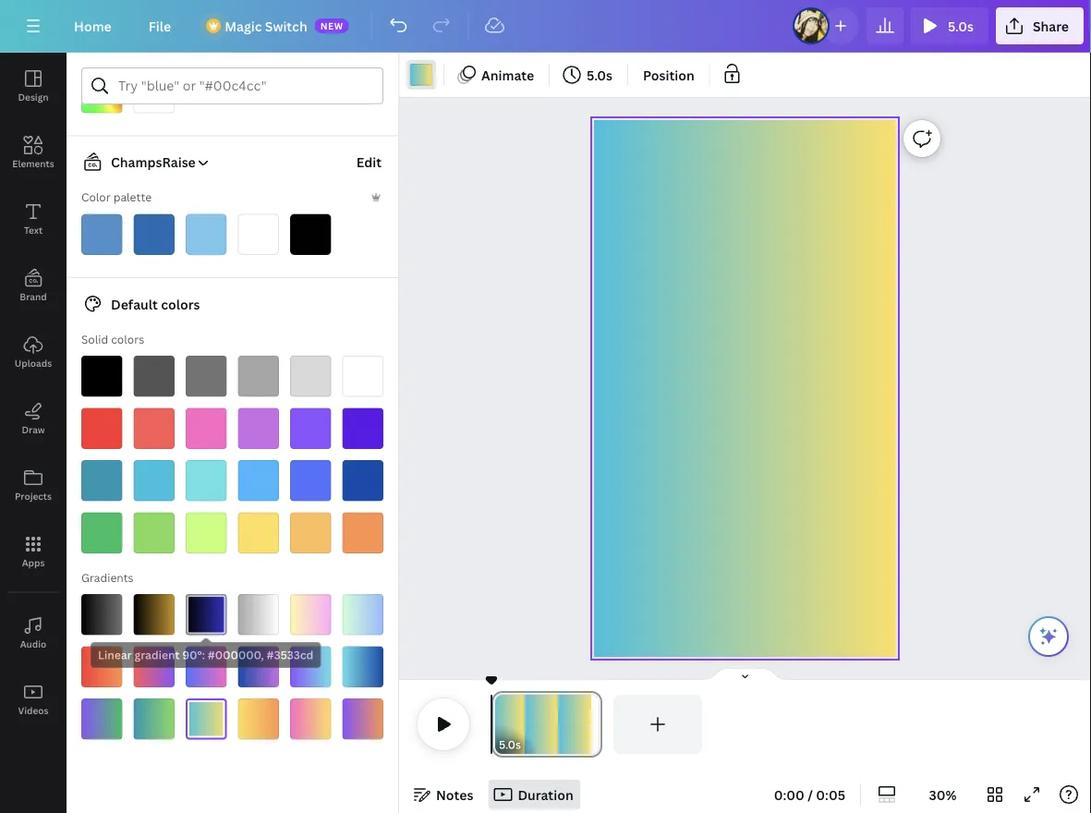 Task type: vqa. For each thing, say whether or not it's contained in the screenshot.
1st Facebook from the top of the page
no



Task type: locate. For each thing, give the bounding box(es) containing it.
edit
[[356, 153, 382, 170]]

1 vertical spatial linear gradient 90°: #0cc0df, #ffde59 image
[[186, 698, 227, 739]]

linear gradient 90°: #ff66c4, #ffde59 image
[[290, 698, 331, 739]]

#ffffff image right add a new color icon
[[134, 72, 175, 113]]

dark gray #545454 image
[[134, 355, 175, 396]]

linear gradient 90°: #cdffd8, #94b9ff image
[[342, 594, 383, 635], [342, 594, 383, 635]]

gradients
[[81, 569, 134, 584]]

#166bb5 image
[[134, 213, 175, 255]]

0 vertical spatial 5.0s
[[948, 17, 974, 35]]

linear gradient 90°: #000000, #737373 image
[[81, 594, 122, 635]]

1 vertical spatial 5.0s
[[587, 66, 613, 84]]

grass green #7ed957 image
[[134, 512, 175, 553], [134, 512, 175, 553]]

new
[[320, 19, 344, 32]]

linear gradient 90°: #0cc0df, #ffde59 image down linear gradient 90°: #5170ff, #ff66c4 icon
[[186, 698, 227, 739]]

pink #ff66c4 image
[[186, 408, 227, 449], [186, 408, 227, 449]]

1 horizontal spatial linear gradient 90°: #0cc0df, #ffde59 image
[[410, 64, 432, 86]]

#ffffff image left #010101 icon
[[238, 213, 279, 255]]

30% button
[[913, 780, 973, 809]]

0 horizontal spatial #ffffff image
[[134, 72, 175, 113]]

notes
[[436, 786, 474, 803]]

0 horizontal spatial linear gradient 90°: #0cc0df, #ffde59 image
[[186, 698, 227, 739]]

color
[[81, 189, 111, 204]]

linear gradient 90°: #a6a6a6, #ffffff image
[[238, 594, 279, 635], [238, 594, 279, 635]]

linear gradient 90°: #5170ff, #ff66c4 image
[[186, 646, 227, 687]]

#ffffff image
[[134, 72, 175, 113], [238, 213, 279, 255]]

design button
[[0, 53, 67, 119]]

cobalt blue #004aad image
[[342, 460, 383, 501], [342, 460, 383, 501]]

default colors
[[111, 295, 200, 312]]

linear gradient 90°: #ffde59, #ff914d image
[[238, 698, 279, 739]]

linear gradient 90°: #0097b2, #7ed957 image
[[134, 698, 175, 739], [134, 698, 175, 739]]

linear gradient 90°: #8c52ff, #00bf63 image
[[81, 698, 122, 739]]

linear gradient 90°: #8c52ff, #00bf63 image
[[81, 698, 122, 739]]

magenta #cb6ce6 image
[[238, 408, 279, 449], [238, 408, 279, 449]]

switch
[[265, 17, 307, 35]]

colors for default colors
[[161, 295, 200, 312]]

linear gradient 90°: #000000, #3533cd image
[[186, 594, 227, 635]]

1 vertical spatial colors
[[111, 331, 144, 346]]

linear gradient 90°: #ff5757, #8c52ff image
[[134, 646, 175, 687], [134, 646, 175, 687]]

projects
[[15, 490, 52, 502]]

canva assistant image
[[1038, 626, 1060, 648]]

elements button
[[0, 119, 67, 186]]

5.0s button inside main menu bar
[[911, 7, 989, 44]]

0 horizontal spatial #ffffff image
[[134, 72, 175, 113]]

linear gradient 90°: #ff66c4, #ffde59 image
[[290, 698, 331, 739]]

audio
[[20, 638, 46, 650]]

5.0s left page title text box
[[499, 737, 521, 752]]

0 horizontal spatial colors
[[111, 331, 144, 346]]

side panel tab list
[[0, 53, 67, 733]]

violet #5e17eb image
[[342, 408, 383, 449]]

uploads button
[[0, 319, 67, 385]]

linear gradient 90°: #004aad, #cb6ce6 image
[[238, 646, 279, 687]]

90°:
[[182, 647, 205, 663]]

0 vertical spatial #ffffff image
[[134, 72, 175, 113]]

1 vertical spatial 5.0s button
[[557, 60, 620, 90]]

5.0s button left page title text box
[[499, 736, 521, 754]]

5.0s button
[[911, 7, 989, 44], [557, 60, 620, 90], [499, 736, 521, 754]]

0 vertical spatial colors
[[161, 295, 200, 312]]

draw
[[22, 423, 45, 436]]

videos button
[[0, 666, 67, 733]]

1 horizontal spatial #ffffff image
[[238, 213, 279, 255]]

colors
[[161, 295, 200, 312], [111, 331, 144, 346]]

1 vertical spatial linear gradient 90°: #0cc0df, #ffde59 image
[[186, 698, 227, 739]]

linear gradient 90°: #0cc0df, #ffde59 image
[[410, 64, 432, 86], [186, 698, 227, 739]]

draw button
[[0, 385, 67, 452]]

Page title text field
[[529, 736, 536, 754]]

design
[[18, 91, 49, 103]]

magic switch
[[225, 17, 307, 35]]

aqua blue #0cc0df image
[[134, 460, 175, 501]]

purple #8c52ff image
[[290, 408, 331, 449], [290, 408, 331, 449]]

trimming, start edge slider
[[492, 695, 508, 754]]

linear gradient 90°: #8c52ff, #5ce1e6 image
[[290, 646, 331, 687], [290, 646, 331, 687]]

linear gradient 90°: #000000, #3533cd
[[98, 647, 313, 663]]

linear gradient 90°: #8c52ff, #ff914d image
[[342, 698, 383, 739], [342, 698, 383, 739]]

1 vertical spatial #ffffff image
[[238, 213, 279, 255]]

0 vertical spatial linear gradient 90°: #0cc0df, #ffde59 image
[[410, 64, 432, 86]]

linear gradient 90°: #0cc0df, #ffde59 image
[[410, 64, 432, 86], [186, 698, 227, 739]]

white #ffffff image
[[342, 355, 383, 396]]

aqua blue #0cc0df image
[[134, 460, 175, 501]]

linear gradient 90°: #fff7ad, #ffa9f9 image
[[290, 594, 331, 635]]

home link
[[59, 7, 126, 44]]

videos
[[18, 704, 48, 717]]

colors right solid
[[111, 331, 144, 346]]

30%
[[929, 786, 957, 803]]

black #000000 image
[[81, 355, 122, 396], [81, 355, 122, 396]]

white #ffffff image
[[342, 355, 383, 396]]

linear
[[98, 647, 132, 663]]

share
[[1033, 17, 1069, 35]]

colors right default
[[161, 295, 200, 312]]

0 vertical spatial 5.0s button
[[911, 7, 989, 44]]

apps
[[22, 556, 45, 569]]

linear gradient 90°: #5de0e6, #004aad image
[[342, 646, 383, 687], [342, 646, 383, 687]]

linear gradient 90°: #0cc0df, #ffde59 image left animate popup button
[[410, 64, 432, 86]]

1 horizontal spatial 5.0s button
[[557, 60, 620, 90]]

main menu bar
[[0, 0, 1091, 53]]

#ffffff image
[[134, 72, 175, 113], [238, 213, 279, 255]]

1 vertical spatial #ffffff image
[[238, 213, 279, 255]]

light blue #38b6ff image
[[238, 460, 279, 501]]

yellow #ffde59 image
[[238, 512, 279, 553]]

gradient
[[134, 647, 180, 663]]

orange #ff914d image
[[342, 512, 383, 553], [342, 512, 383, 553]]

1 horizontal spatial 5.0s
[[587, 66, 613, 84]]

5.0s left share dropdown button
[[948, 17, 974, 35]]

5.0s for 5.0s button related to position popup button
[[587, 66, 613, 84]]

#4890cd image
[[81, 213, 122, 255]]

position
[[643, 66, 695, 84]]

linear gradient 90°: #ff3131, #ff914d image
[[81, 646, 122, 687], [81, 646, 122, 687]]

5.0s inside main menu bar
[[948, 17, 974, 35]]

0:00 / 0:05
[[774, 786, 846, 803]]

text
[[24, 224, 43, 236]]

0 horizontal spatial linear gradient 90°: #0cc0df, #ffde59 image
[[186, 698, 227, 739]]

brand
[[20, 290, 47, 303]]

gray #737373 image
[[186, 355, 227, 396], [186, 355, 227, 396]]

5.0s
[[948, 17, 974, 35], [587, 66, 613, 84], [499, 737, 521, 752]]

.
[[623, 174, 624, 184]]

#000000,
[[208, 647, 264, 663]]

2 vertical spatial 5.0s
[[499, 737, 521, 752]]

colors for solid colors
[[111, 331, 144, 346]]

5.0s button left share dropdown button
[[911, 7, 989, 44]]

linear gradient 90°: #0cc0df, #ffde59 image down linear gradient 90°: #5170ff, #ff66c4 icon
[[186, 698, 227, 739]]

0 horizontal spatial 5.0s
[[499, 737, 521, 752]]

gray #a6a6a6 image
[[238, 355, 279, 396], [238, 355, 279, 396]]

linear gradient 90°: #004aad, #cb6ce6 image
[[238, 646, 279, 687]]

2 horizontal spatial 5.0s button
[[911, 7, 989, 44]]

coral red #ff5757 image
[[134, 408, 175, 449], [134, 408, 175, 449]]

0 horizontal spatial 5.0s button
[[499, 736, 521, 754]]

1 horizontal spatial #ffffff image
[[238, 213, 279, 255]]

magic
[[225, 17, 262, 35]]

bright red #ff3131 image
[[81, 408, 122, 449], [81, 408, 122, 449]]

Try "blue" or "#00c4cc" search field
[[118, 68, 371, 103]]

5.0s button down main menu bar
[[557, 60, 620, 90]]

green #00bf63 image
[[81, 512, 122, 553]]

royal blue #5271ff image
[[290, 460, 331, 501]]

#010101 image
[[290, 213, 331, 255]]

dark turquoise #0097b2 image
[[81, 460, 122, 501]]

#4890cd image
[[81, 213, 122, 255]]

palette
[[113, 189, 152, 204]]

champsraise
[[111, 153, 196, 170]]

5.0s left position popup button
[[587, 66, 613, 84]]

1 horizontal spatial colors
[[161, 295, 200, 312]]

2 horizontal spatial 5.0s
[[948, 17, 974, 35]]

notes button
[[407, 780, 481, 809]]

lime #c1ff72 image
[[186, 512, 227, 553], [186, 512, 227, 553]]

linear gradient 90°: #0cc0df, #ffde59 image left animate popup button
[[410, 64, 432, 86]]

#ffffff image right add a new color icon
[[134, 72, 175, 113]]

#75c6ef image
[[186, 213, 227, 255], [186, 213, 227, 255]]

projects button
[[0, 452, 67, 518]]

#ffffff image left #010101 icon
[[238, 213, 279, 255]]



Task type: describe. For each thing, give the bounding box(es) containing it.
/
[[808, 786, 813, 803]]

0:05
[[816, 786, 846, 803]]

linear gradient 90°: #000000, #c89116 image
[[134, 594, 175, 635]]

apps button
[[0, 518, 67, 585]]

trimming, end edge slider
[[586, 695, 602, 754]]

champsraise button
[[74, 151, 210, 173]]

0 vertical spatial linear gradient 90°: #0cc0df, #ffde59 image
[[410, 64, 432, 86]]

0 vertical spatial #ffffff image
[[134, 72, 175, 113]]

duration button
[[488, 780, 581, 809]]

light gray #d9d9d9 image
[[290, 355, 331, 396]]

linear gradient 90°: #000000, #c89116 image
[[134, 594, 175, 635]]

5.0s button for position popup button
[[557, 60, 620, 90]]

solid colors
[[81, 331, 144, 346]]

linear gradient 90°: #000000, #3533cd image
[[186, 594, 227, 635]]

#3533cd
[[267, 647, 313, 663]]

audio button
[[0, 600, 67, 666]]

2 vertical spatial 5.0s button
[[499, 736, 521, 754]]

default
[[111, 295, 158, 312]]

violet #5e17eb image
[[342, 408, 383, 449]]

dark turquoise #0097b2 image
[[81, 460, 122, 501]]

linear gradient 90°: #5170ff, #ff66c4 image
[[186, 646, 227, 687]]

#166bb5 image
[[134, 213, 175, 255]]

add a new color image
[[81, 72, 122, 113]]

peach #ffbd59 image
[[290, 512, 331, 553]]

light blue #38b6ff image
[[238, 460, 279, 501]]

duration
[[518, 786, 574, 803]]

dark gray #545454 image
[[134, 355, 175, 396]]

color palette
[[81, 189, 152, 204]]

0:00
[[774, 786, 805, 803]]

linear gradient 90°: #000000, #737373 image
[[81, 594, 122, 635]]

edit button
[[354, 143, 383, 180]]

elements
[[12, 157, 54, 170]]

file
[[149, 17, 171, 35]]

solid
[[81, 331, 108, 346]]

animate button
[[452, 60, 542, 90]]

turquoise blue #5ce1e6 image
[[186, 460, 227, 501]]

turquoise blue #5ce1e6 image
[[186, 460, 227, 501]]

5.0s for 5.0s button within main menu bar
[[948, 17, 974, 35]]

animate
[[481, 66, 534, 84]]

5.0s button for share dropdown button
[[911, 7, 989, 44]]

linear gradient 90°: #fff7ad, #ffa9f9 image
[[290, 594, 331, 635]]

hide pages image
[[701, 667, 790, 682]]

green #00bf63 image
[[81, 512, 122, 553]]

#010101 image
[[290, 213, 331, 255]]

yellow #ffde59 image
[[238, 512, 279, 553]]

share button
[[996, 7, 1084, 44]]

1 horizontal spatial linear gradient 90°: #0cc0df, #ffde59 image
[[410, 64, 432, 86]]

position button
[[636, 60, 702, 90]]

file button
[[134, 7, 186, 44]]

brand button
[[0, 252, 67, 319]]

royal blue #5271ff image
[[290, 460, 331, 501]]

uploads
[[15, 357, 52, 369]]

light gray #d9d9d9 image
[[290, 355, 331, 396]]

linear gradient 90°: #ffde59, #ff914d image
[[238, 698, 279, 739]]

peach #ffbd59 image
[[290, 512, 331, 553]]

add a new color image
[[81, 72, 122, 113]]

home
[[74, 17, 112, 35]]

text button
[[0, 186, 67, 252]]



